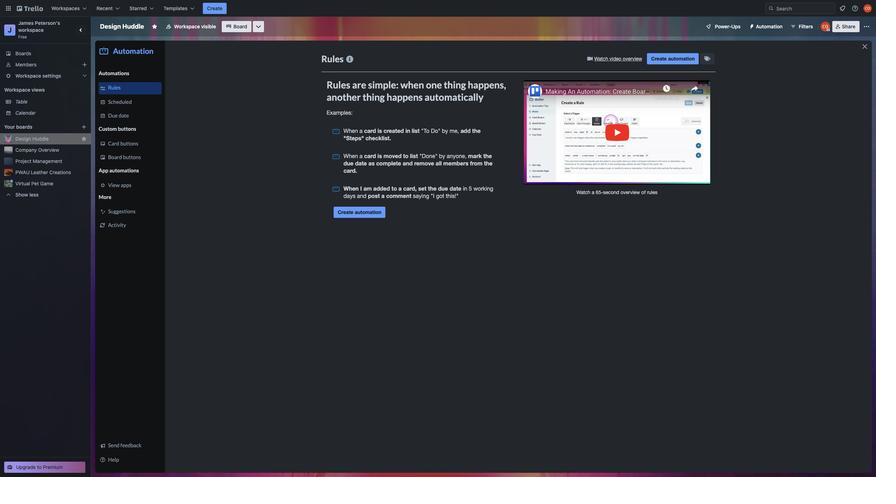 Task type: describe. For each thing, give the bounding box(es) containing it.
show
[[15, 192, 28, 198]]

company overview link
[[15, 147, 87, 154]]

pwau
[[15, 169, 30, 175]]

workspace navigation collapse icon image
[[76, 25, 86, 35]]

design huddle inside "design huddle" link
[[15, 136, 49, 142]]

christina overa (christinaovera) image
[[821, 22, 831, 32]]

virtual pet game
[[15, 181, 53, 187]]

huddle inside text box
[[122, 23, 144, 30]]

show menu image
[[864, 23, 871, 30]]

creations
[[49, 169, 71, 175]]

star or unstar board image
[[152, 24, 158, 29]]

workspace views
[[4, 87, 45, 93]]

to
[[37, 465, 42, 471]]

peterson's
[[35, 20, 60, 26]]

workspace visible
[[174, 23, 216, 29]]

your boards with 5 items element
[[4, 123, 71, 131]]

company
[[15, 147, 37, 153]]

less
[[29, 192, 39, 198]]

workspace for workspace settings
[[15, 73, 41, 79]]

your
[[4, 124, 15, 130]]

automation button
[[747, 21, 788, 32]]

automation
[[757, 23, 783, 29]]

workspace visible button
[[162, 21, 220, 32]]

power-
[[716, 23, 732, 29]]

0 horizontal spatial huddle
[[32, 136, 49, 142]]

back to home image
[[17, 3, 43, 14]]

table
[[15, 99, 27, 105]]

customize views image
[[255, 23, 262, 30]]

members link
[[0, 59, 91, 70]]

create
[[207, 5, 223, 11]]

free
[[18, 34, 27, 40]]

starred
[[130, 5, 147, 11]]

recent button
[[92, 3, 124, 14]]

project management link
[[15, 158, 87, 165]]

power-ups button
[[702, 21, 746, 32]]

table link
[[15, 98, 87, 105]]

virtual
[[15, 181, 30, 187]]

members
[[15, 62, 37, 68]]

create button
[[203, 3, 227, 14]]

project
[[15, 158, 31, 164]]

add board image
[[81, 124, 87, 130]]

game
[[40, 181, 53, 187]]

leather
[[31, 169, 48, 175]]

workspaces
[[51, 5, 80, 11]]

this member is an admin of this board. image
[[828, 28, 831, 32]]

company overview
[[15, 147, 59, 153]]

upgrade to premium link
[[4, 462, 85, 473]]

filters button
[[789, 21, 816, 32]]

sm image
[[747, 21, 757, 31]]



Task type: locate. For each thing, give the bounding box(es) containing it.
pet
[[31, 181, 39, 187]]

james peterson's workspace link
[[18, 20, 61, 33]]

workspace inside button
[[174, 23, 200, 29]]

templates
[[164, 5, 188, 11]]

settings
[[42, 73, 61, 79]]

board link
[[222, 21, 252, 32]]

1 horizontal spatial design
[[100, 23, 121, 30]]

primary element
[[0, 0, 877, 17]]

recent
[[97, 5, 113, 11]]

0 vertical spatial workspace
[[174, 23, 200, 29]]

1 horizontal spatial design huddle
[[100, 23, 144, 30]]

design inside "design huddle" link
[[15, 136, 31, 142]]

visible
[[201, 23, 216, 29]]

power-ups
[[716, 23, 741, 29]]

starred icon image
[[81, 136, 87, 142]]

templates button
[[160, 3, 199, 14]]

workspace settings button
[[0, 70, 91, 82]]

pwau leather creations link
[[15, 169, 87, 176]]

huddle down starred
[[122, 23, 144, 30]]

james peterson's workspace free
[[18, 20, 61, 40]]

workspace down templates dropdown button
[[174, 23, 200, 29]]

share button
[[833, 21, 861, 32]]

design down the recent dropdown button
[[100, 23, 121, 30]]

project management
[[15, 158, 62, 164]]

boards
[[16, 124, 32, 130]]

starred button
[[125, 3, 158, 14]]

design huddle
[[100, 23, 144, 30], [15, 136, 49, 142]]

1 vertical spatial design
[[15, 136, 31, 142]]

open information menu image
[[852, 5, 859, 12]]

views
[[32, 87, 45, 93]]

ups
[[732, 23, 741, 29]]

1 vertical spatial design huddle
[[15, 136, 49, 142]]

filters
[[800, 23, 814, 29]]

workspace
[[18, 27, 44, 33]]

1 vertical spatial huddle
[[32, 136, 49, 142]]

workspace for workspace views
[[4, 87, 30, 93]]

workspace up table
[[4, 87, 30, 93]]

workspaces button
[[47, 3, 91, 14]]

design huddle up 'company overview'
[[15, 136, 49, 142]]

Search field
[[766, 3, 836, 14]]

workspace for workspace visible
[[174, 23, 200, 29]]

pwau leather creations
[[15, 169, 71, 175]]

design up "company" at the left top of page
[[15, 136, 31, 142]]

0 notifications image
[[839, 4, 848, 13]]

james
[[18, 20, 34, 26]]

0 horizontal spatial design huddle
[[15, 136, 49, 142]]

boards link
[[0, 48, 91, 59]]

0 horizontal spatial design
[[15, 136, 31, 142]]

j
[[8, 26, 12, 34]]

j link
[[4, 25, 15, 36]]

virtual pet game link
[[15, 180, 87, 187]]

workspace
[[174, 23, 200, 29], [15, 73, 41, 79], [4, 87, 30, 93]]

calendar
[[15, 110, 36, 116]]

2 vertical spatial workspace
[[4, 87, 30, 93]]

0 vertical spatial design
[[100, 23, 121, 30]]

boards
[[15, 50, 31, 56]]

board
[[234, 23, 247, 29]]

design inside design huddle text box
[[100, 23, 121, 30]]

design huddle down the recent dropdown button
[[100, 23, 144, 30]]

search image
[[769, 6, 775, 11]]

design
[[100, 23, 121, 30], [15, 136, 31, 142]]

management
[[33, 158, 62, 164]]

0 vertical spatial design huddle
[[100, 23, 144, 30]]

1 vertical spatial workspace
[[15, 73, 41, 79]]

upgrade
[[16, 465, 36, 471]]

upgrade to premium
[[16, 465, 63, 471]]

0 vertical spatial huddle
[[122, 23, 144, 30]]

calendar link
[[15, 110, 87, 117]]

christina overa (christinaovera) image
[[864, 4, 873, 13]]

design huddle inside design huddle text box
[[100, 23, 144, 30]]

show less button
[[0, 189, 91, 201]]

huddle
[[122, 23, 144, 30], [32, 136, 49, 142]]

workspace down members
[[15, 73, 41, 79]]

share
[[843, 23, 856, 29]]

huddle up 'company overview'
[[32, 136, 49, 142]]

premium
[[43, 465, 63, 471]]

workspace inside dropdown button
[[15, 73, 41, 79]]

workspace settings
[[15, 73, 61, 79]]

Board name text field
[[97, 21, 148, 32]]

overview
[[38, 147, 59, 153]]

your boards
[[4, 124, 32, 130]]

design huddle link
[[15, 135, 78, 142]]

1 horizontal spatial huddle
[[122, 23, 144, 30]]

show less
[[15, 192, 39, 198]]



Task type: vqa. For each thing, say whether or not it's contained in the screenshot.
sm ICON
yes



